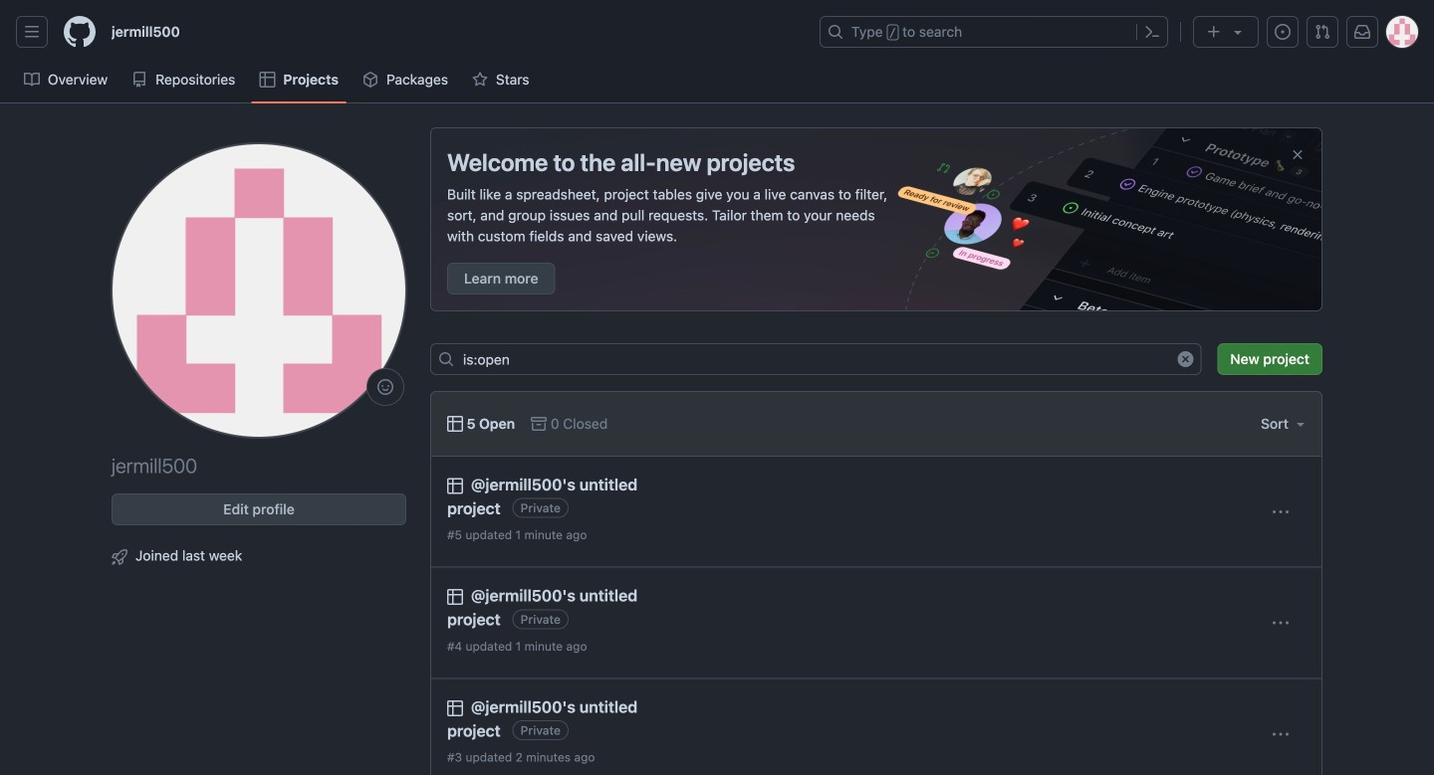 Task type: vqa. For each thing, say whether or not it's contained in the screenshot.
so
no



Task type: locate. For each thing, give the bounding box(es) containing it.
smiley image
[[377, 379, 393, 395]]

kebab horizontal image
[[1273, 727, 1289, 743]]

repo image
[[132, 72, 148, 88]]

git pull request image
[[1315, 24, 1331, 40]]

table image for kebab horizontal image
[[447, 701, 463, 717]]

table image for 1st kebab horizontal icon from the bottom of the page
[[447, 590, 463, 606]]

1 table image from the top
[[447, 590, 463, 606]]

plus image
[[1206, 24, 1222, 40]]

0 vertical spatial kebab horizontal image
[[1273, 505, 1289, 521]]

table image
[[447, 590, 463, 606], [447, 701, 463, 717]]

0 vertical spatial table image
[[447, 590, 463, 606]]

notifications image
[[1354, 24, 1370, 40]]

1 kebab horizontal image from the top
[[1273, 505, 1289, 521]]

close image
[[1290, 147, 1306, 163]]

1 vertical spatial table image
[[447, 701, 463, 717]]

2 table image from the top
[[447, 701, 463, 717]]

kebab horizontal image
[[1273, 505, 1289, 521], [1273, 616, 1289, 632]]

triangle down image
[[1230, 24, 1246, 40]]

1 vertical spatial kebab horizontal image
[[1273, 616, 1289, 632]]

star image
[[472, 72, 488, 88]]

triangle down image
[[1293, 416, 1309, 432]]

homepage image
[[64, 16, 96, 48]]

table image
[[259, 72, 275, 88], [447, 416, 463, 432], [447, 479, 463, 494]]



Task type: describe. For each thing, give the bounding box(es) containing it.
archive image
[[531, 416, 547, 432]]

clear image
[[1178, 352, 1193, 367]]

2 kebab horizontal image from the top
[[1273, 616, 1289, 632]]

package image
[[363, 72, 378, 88]]

book image
[[24, 72, 40, 88]]

issue opened image
[[1275, 24, 1291, 40]]

rocket image
[[112, 550, 127, 566]]

2 vertical spatial table image
[[447, 479, 463, 494]]

1 vertical spatial table image
[[447, 416, 463, 432]]

0 vertical spatial table image
[[259, 72, 275, 88]]

Search all projects text field
[[430, 344, 1201, 375]]

command palette image
[[1144, 24, 1160, 40]]

change your avatar image
[[112, 143, 406, 438]]

search image
[[438, 352, 454, 367]]



